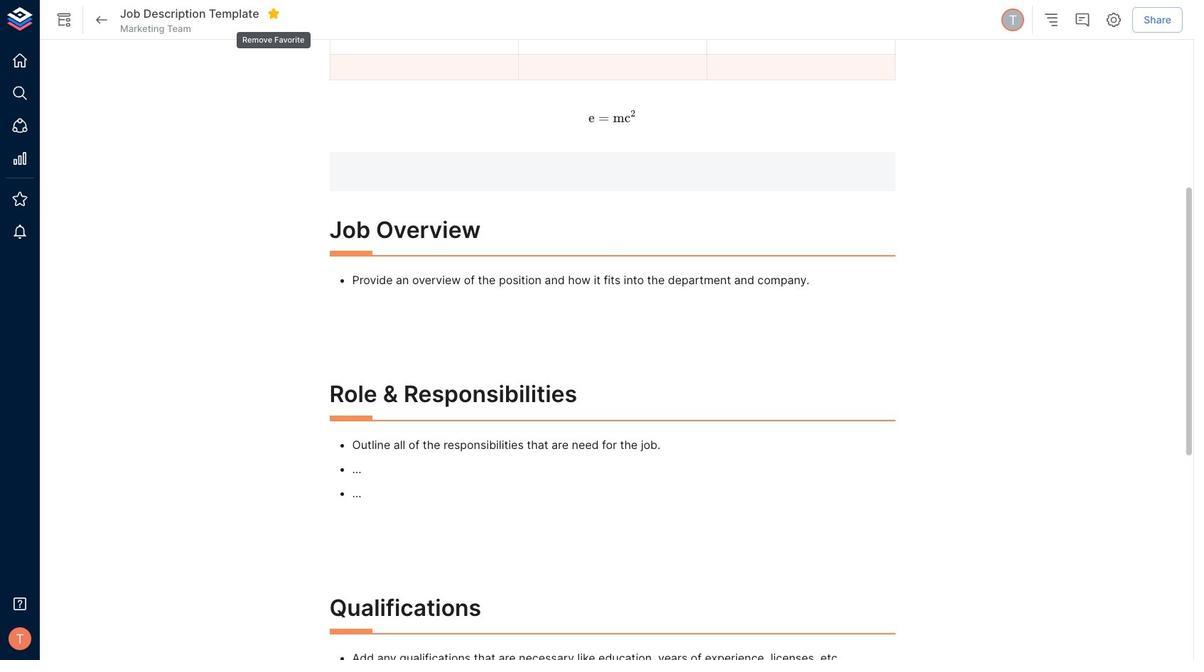 Task type: locate. For each thing, give the bounding box(es) containing it.
tooltip
[[235, 22, 312, 50]]

table of contents image
[[1044, 11, 1061, 28]]

comments image
[[1075, 11, 1092, 28]]

remove favorite image
[[267, 7, 280, 20]]

go back image
[[93, 11, 110, 28]]

settings image
[[1106, 11, 1123, 28]]



Task type: describe. For each thing, give the bounding box(es) containing it.
show wiki image
[[55, 11, 73, 28]]



Task type: vqa. For each thing, say whether or not it's contained in the screenshot.
"Marketing Team" at the top left of page
no



